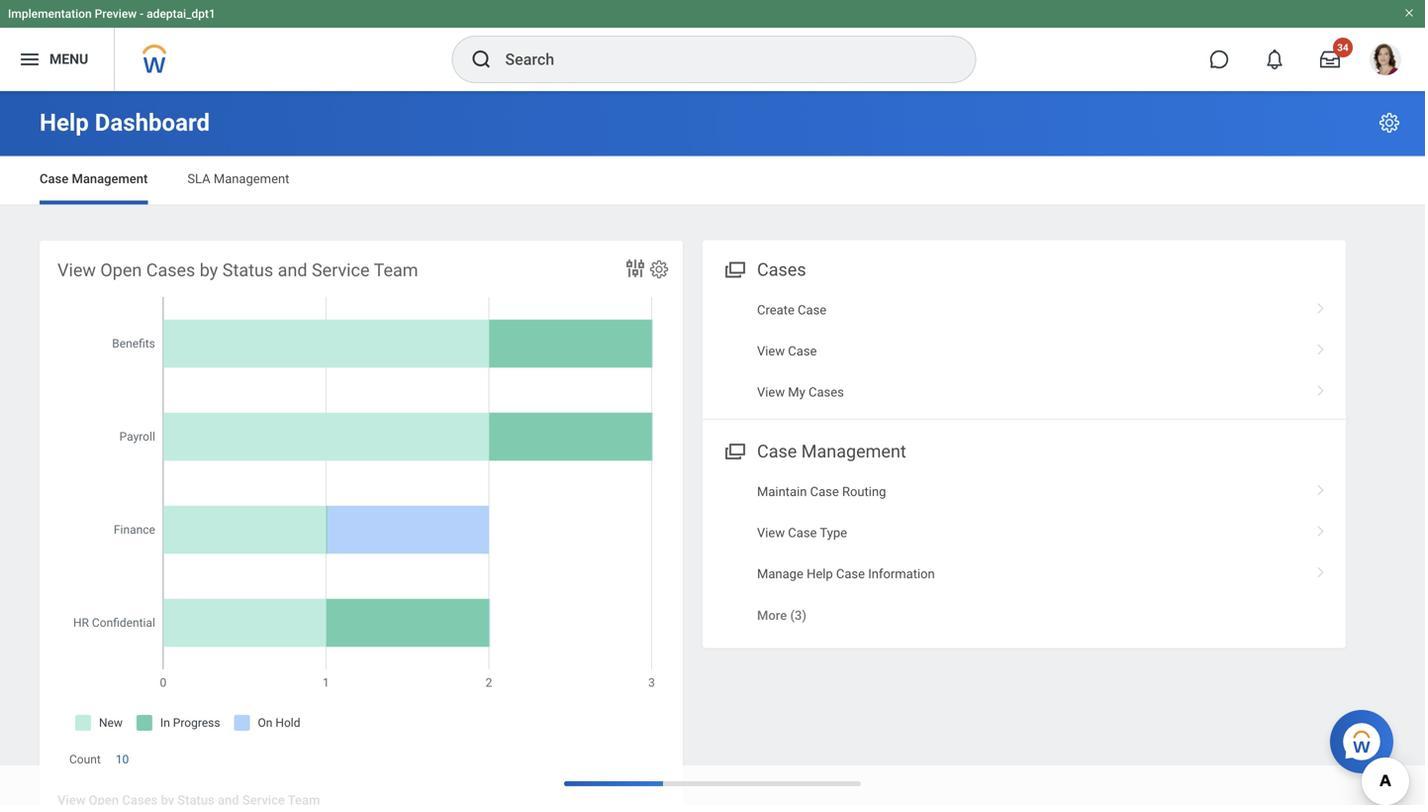 Task type: vqa. For each thing, say whether or not it's contained in the screenshot.
visible image for Introduction to Workday Learning
no



Task type: locate. For each thing, give the bounding box(es) containing it.
team
[[374, 259, 418, 280]]

chevron right image inside manage help case information link
[[1309, 559, 1335, 579]]

view inside view case link
[[758, 344, 785, 358]]

view down create
[[758, 344, 785, 358]]

cases up create
[[758, 259, 807, 280]]

chevron right image
[[1309, 337, 1335, 357], [1309, 378, 1335, 398], [1309, 559, 1335, 579]]

view inside view my cases link
[[758, 385, 785, 399]]

chevron right image inside view case link
[[1309, 337, 1335, 357]]

create case link
[[703, 290, 1347, 331]]

view case type
[[758, 525, 848, 540]]

1 chevron right image from the top
[[1309, 296, 1335, 316]]

case up the maintain
[[758, 441, 797, 462]]

3 chevron right image from the top
[[1309, 518, 1335, 538]]

2 chevron right image from the top
[[1309, 378, 1335, 398]]

1 list from the top
[[703, 290, 1347, 413]]

type
[[820, 525, 848, 540]]

1 horizontal spatial help
[[807, 566, 833, 581]]

0 horizontal spatial case management
[[40, 171, 148, 186]]

configure and view chart data image
[[624, 256, 648, 280]]

Search Workday  search field
[[506, 38, 935, 81]]

view inside 'view case type' link
[[758, 525, 785, 540]]

1 vertical spatial list
[[703, 471, 1347, 636]]

chevron right image inside create case link
[[1309, 296, 1335, 316]]

list containing create case
[[703, 290, 1347, 413]]

chevron right image for cases
[[1309, 296, 1335, 316]]

profile logan mcneil image
[[1370, 44, 1402, 79]]

chevron right image inside view my cases link
[[1309, 378, 1335, 398]]

list containing maintain case routing
[[703, 471, 1347, 636]]

implementation preview -   adeptai_dpt1
[[8, 7, 216, 21]]

view up manage
[[758, 525, 785, 540]]

view case
[[758, 344, 817, 358]]

view my cases
[[758, 385, 845, 399]]

view case link
[[703, 331, 1347, 372]]

cases left by
[[146, 259, 195, 280]]

chevron right image inside maintain case routing link
[[1309, 477, 1335, 497]]

0 vertical spatial chevron right image
[[1309, 337, 1335, 357]]

implementation
[[8, 7, 92, 21]]

0 vertical spatial help
[[40, 108, 89, 137]]

cases for my
[[809, 385, 845, 399]]

tab list
[[20, 157, 1406, 204]]

more (3) button
[[758, 606, 807, 624]]

help dashboard
[[40, 108, 210, 137]]

justify image
[[18, 48, 42, 71]]

view open cases by status and service team element
[[40, 240, 683, 805]]

create case
[[758, 303, 827, 317]]

chevron right image
[[1309, 296, 1335, 316], [1309, 477, 1335, 497], [1309, 518, 1335, 538]]

1 vertical spatial case management
[[758, 441, 907, 462]]

34 button
[[1309, 38, 1354, 81]]

0 horizontal spatial help
[[40, 108, 89, 137]]

1 chevron right image from the top
[[1309, 337, 1335, 357]]

help
[[40, 108, 89, 137], [807, 566, 833, 581]]

management down 'help dashboard'
[[72, 171, 148, 186]]

help right manage
[[807, 566, 833, 581]]

2 horizontal spatial cases
[[809, 385, 845, 399]]

chevron right image inside 'view case type' link
[[1309, 518, 1335, 538]]

2 vertical spatial chevron right image
[[1309, 559, 1335, 579]]

chevron right image for case management
[[1309, 477, 1335, 497]]

management up routing
[[802, 441, 907, 462]]

view left the my
[[758, 385, 785, 399]]

chevron right image for cases
[[1309, 378, 1335, 398]]

cases
[[146, 259, 195, 280], [758, 259, 807, 280], [809, 385, 845, 399]]

1 vertical spatial chevron right image
[[1309, 378, 1335, 398]]

case management
[[40, 171, 148, 186], [758, 441, 907, 462]]

2 horizontal spatial management
[[802, 441, 907, 462]]

case down 'help dashboard'
[[40, 171, 69, 186]]

close environment banner image
[[1404, 7, 1416, 19]]

more (3) link
[[703, 594, 1347, 636]]

notifications large image
[[1265, 50, 1285, 69]]

list
[[703, 290, 1347, 413], [703, 471, 1347, 636]]

view
[[57, 259, 96, 280], [758, 344, 785, 358], [758, 385, 785, 399], [758, 525, 785, 540]]

information
[[869, 566, 935, 581]]

case left routing
[[811, 484, 839, 499]]

routing
[[843, 484, 887, 499]]

2 vertical spatial chevron right image
[[1309, 518, 1335, 538]]

view my cases link
[[703, 372, 1347, 413]]

2 list from the top
[[703, 471, 1347, 636]]

0 vertical spatial case management
[[40, 171, 148, 186]]

cases for open
[[146, 259, 195, 280]]

management right sla
[[214, 171, 290, 186]]

help down menu
[[40, 108, 89, 137]]

0 horizontal spatial cases
[[146, 259, 195, 280]]

view for view case
[[758, 344, 785, 358]]

1 vertical spatial chevron right image
[[1309, 477, 1335, 497]]

tab list containing case management
[[20, 157, 1406, 204]]

3 chevron right image from the top
[[1309, 559, 1335, 579]]

case management down 'help dashboard'
[[40, 171, 148, 186]]

view inside view open cases by status and service team element
[[57, 259, 96, 280]]

list for cases
[[703, 290, 1347, 413]]

case
[[40, 171, 69, 186], [798, 303, 827, 317], [789, 344, 817, 358], [758, 441, 797, 462], [811, 484, 839, 499], [789, 525, 817, 540], [837, 566, 865, 581]]

cases right the my
[[809, 385, 845, 399]]

case left type
[[789, 525, 817, 540]]

more
[[758, 608, 787, 623]]

0 vertical spatial chevron right image
[[1309, 296, 1335, 316]]

0 vertical spatial list
[[703, 290, 1347, 413]]

0 horizontal spatial management
[[72, 171, 148, 186]]

case management up maintain case routing
[[758, 441, 907, 462]]

adeptai_dpt1
[[147, 7, 216, 21]]

view open cases by status and service team
[[57, 259, 418, 280]]

and
[[278, 259, 308, 280]]

view left open
[[57, 259, 96, 280]]

2 chevron right image from the top
[[1309, 477, 1335, 497]]

dashboard
[[95, 108, 210, 137]]

(3)
[[791, 608, 807, 623]]

management
[[72, 171, 148, 186], [214, 171, 290, 186], [802, 441, 907, 462]]



Task type: describe. For each thing, give the bounding box(es) containing it.
maintain case routing
[[758, 484, 887, 499]]

configure view open cases by status and service team image
[[649, 258, 670, 280]]

1 horizontal spatial management
[[214, 171, 290, 186]]

more (3)
[[758, 608, 807, 623]]

preview
[[95, 7, 137, 21]]

count
[[69, 752, 101, 766]]

manage
[[758, 566, 804, 581]]

case up view my cases
[[789, 344, 817, 358]]

1 horizontal spatial case management
[[758, 441, 907, 462]]

case down type
[[837, 566, 865, 581]]

1 horizontal spatial cases
[[758, 259, 807, 280]]

my
[[789, 385, 806, 399]]

sla management
[[187, 171, 290, 186]]

open
[[100, 259, 142, 280]]

tab list inside help dashboard main content
[[20, 157, 1406, 204]]

10
[[116, 752, 129, 766]]

view for view case type
[[758, 525, 785, 540]]

create
[[758, 303, 795, 317]]

view for view my cases
[[758, 385, 785, 399]]

manage help case information link
[[703, 553, 1347, 594]]

case management inside tab list
[[40, 171, 148, 186]]

status
[[223, 259, 274, 280]]

search image
[[470, 48, 494, 71]]

case right create
[[798, 303, 827, 317]]

sla
[[187, 171, 211, 186]]

menu group image
[[721, 255, 748, 282]]

service
[[312, 259, 370, 280]]

34
[[1338, 42, 1349, 53]]

case inside tab list
[[40, 171, 69, 186]]

maintain case routing link
[[703, 471, 1347, 512]]

view case type link
[[703, 512, 1347, 553]]

chevron right image for case management
[[1309, 559, 1335, 579]]

-
[[140, 7, 144, 21]]

inbox large image
[[1321, 50, 1341, 69]]

list for case management
[[703, 471, 1347, 636]]

menu banner
[[0, 0, 1426, 91]]

help dashboard main content
[[0, 91, 1426, 805]]

1 vertical spatial help
[[807, 566, 833, 581]]

menu
[[50, 51, 88, 67]]

menu button
[[0, 28, 114, 91]]

configure this page image
[[1378, 111, 1402, 135]]

manage help case information
[[758, 566, 935, 581]]

10 button
[[116, 751, 132, 767]]

by
[[200, 259, 218, 280]]

view for view open cases by status and service team
[[57, 259, 96, 280]]

menu group image
[[721, 437, 748, 463]]

maintain
[[758, 484, 807, 499]]



